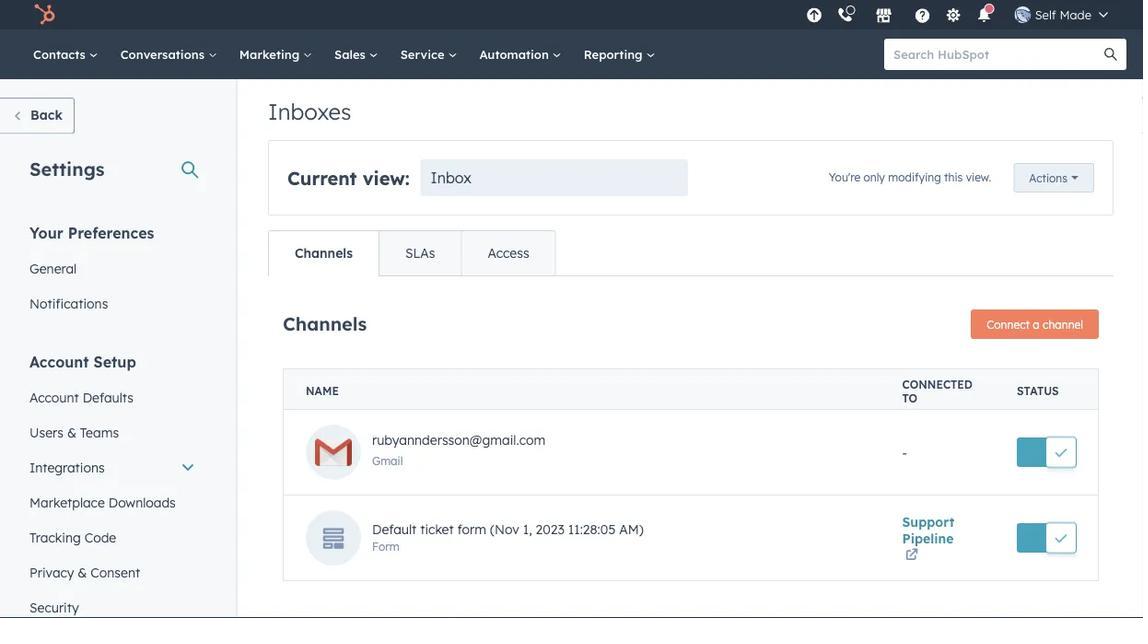 Task type: locate. For each thing, give the bounding box(es) containing it.
status
[[1017, 384, 1059, 398]]

am)
[[619, 522, 644, 538]]

account defaults link
[[18, 380, 206, 415]]

0 horizontal spatial &
[[67, 424, 76, 440]]

calling icon image
[[837, 7, 854, 24]]

service link
[[389, 29, 468, 79]]

1 vertical spatial account
[[29, 389, 79, 405]]

notifications link
[[18, 286, 206, 321]]

you're
[[829, 170, 861, 184]]

slas link
[[379, 231, 461, 276]]

settings image
[[946, 8, 962, 24]]

support pipeline link
[[903, 514, 955, 562]]

users
[[29, 424, 64, 440]]

upgrade link
[[803, 5, 826, 24]]

Search HubSpot search field
[[885, 39, 1110, 70]]

marketplaces image
[[876, 8, 893, 25]]

preferences
[[68, 223, 154, 242]]

hubspot link
[[22, 4, 69, 26]]

actions button
[[1014, 163, 1095, 193]]

1 vertical spatial channels
[[283, 312, 367, 335]]

1 horizontal spatial &
[[78, 564, 87, 581]]

integrations button
[[18, 450, 206, 485]]

connect a channel button
[[971, 310, 1099, 339]]

privacy & consent
[[29, 564, 140, 581]]

tracking
[[29, 529, 81, 546]]

& for users
[[67, 424, 76, 440]]

self made button
[[1004, 0, 1120, 29]]

channels inside "link"
[[295, 245, 353, 261]]

inboxes
[[268, 98, 352, 125]]

channels down current
[[295, 245, 353, 261]]

2 account from the top
[[29, 389, 79, 405]]

access
[[488, 245, 530, 261]]

channels up name
[[283, 312, 367, 335]]

current view:
[[287, 166, 410, 189]]

& right users
[[67, 424, 76, 440]]

account setup
[[29, 352, 136, 371]]

1 account from the top
[[29, 352, 89, 371]]

privacy
[[29, 564, 74, 581]]

1 vertical spatial &
[[78, 564, 87, 581]]

sales link
[[323, 29, 389, 79]]

ticket
[[420, 522, 454, 538]]

account
[[29, 352, 89, 371], [29, 389, 79, 405]]

& for privacy
[[78, 564, 87, 581]]

downloads
[[108, 494, 176, 510]]

form
[[372, 540, 400, 553]]

made
[[1060, 7, 1092, 22]]

teams
[[80, 424, 119, 440]]

channel
[[1043, 317, 1084, 331]]

self
[[1035, 7, 1057, 22]]

2023
[[536, 522, 565, 538]]

account up account defaults
[[29, 352, 89, 371]]

0 vertical spatial channels
[[295, 245, 353, 261]]

reporting
[[584, 47, 646, 62]]

channels banner
[[283, 304, 1099, 339]]

modifying
[[889, 170, 941, 184]]

connected to
[[903, 377, 973, 405]]

upgrade image
[[806, 8, 823, 24]]

(nov
[[490, 522, 520, 538]]

channels inside banner
[[283, 312, 367, 335]]

&
[[67, 424, 76, 440], [78, 564, 87, 581]]

your preferences element
[[18, 223, 206, 321]]

tracking code
[[29, 529, 116, 546]]

sales
[[335, 47, 369, 62]]

& right privacy
[[78, 564, 87, 581]]

integrations
[[29, 459, 105, 475]]

0 vertical spatial &
[[67, 424, 76, 440]]

account up users
[[29, 389, 79, 405]]

back link
[[0, 98, 75, 134]]

connected
[[903, 377, 973, 391]]

security link
[[18, 590, 206, 618]]

tab list
[[268, 230, 556, 276]]

contacts link
[[22, 29, 109, 79]]

general link
[[18, 251, 206, 286]]

channels
[[295, 245, 353, 261], [283, 312, 367, 335]]

conversations link
[[109, 29, 228, 79]]

0 vertical spatial account
[[29, 352, 89, 371]]



Task type: vqa. For each thing, say whether or not it's contained in the screenshot.
bottommost Caret image
no



Task type: describe. For each thing, give the bounding box(es) containing it.
notifications button
[[969, 0, 1000, 29]]

marketplace downloads link
[[18, 485, 206, 520]]

setup
[[94, 352, 136, 371]]

view:
[[363, 166, 410, 189]]

settings
[[29, 157, 105, 180]]

form
[[458, 522, 487, 538]]

view.
[[966, 170, 992, 184]]

inbox
[[431, 169, 472, 187]]

users & teams link
[[18, 415, 206, 450]]

tracking code link
[[18, 520, 206, 555]]

help button
[[907, 0, 939, 29]]

only
[[864, 170, 885, 184]]

name
[[306, 384, 339, 398]]

this
[[945, 170, 963, 184]]

link opens in a new window image
[[906, 549, 919, 562]]

connect
[[987, 317, 1030, 331]]

automation link
[[468, 29, 573, 79]]

support
[[903, 514, 955, 530]]

default ticket form (nov 1, 2023 11:28:05 am) form
[[372, 522, 644, 553]]

gmail
[[372, 454, 403, 468]]

security
[[29, 599, 79, 616]]

conversations
[[120, 47, 208, 62]]

a
[[1033, 317, 1040, 331]]

help image
[[915, 8, 931, 25]]

channels tab panel
[[268, 276, 1114, 618]]

general
[[29, 260, 77, 276]]

marketplace
[[29, 494, 105, 510]]

support pipeline
[[903, 514, 955, 546]]

service
[[401, 47, 448, 62]]

you're only modifying this view.
[[829, 170, 992, 184]]

account for account defaults
[[29, 389, 79, 405]]

to
[[903, 391, 918, 405]]

11:28:05
[[568, 522, 616, 538]]

current
[[287, 166, 357, 189]]

self made
[[1035, 7, 1092, 22]]

slas
[[405, 245, 435, 261]]

your preferences
[[29, 223, 154, 242]]

inbox button
[[421, 159, 689, 196]]

pipeline
[[903, 530, 954, 546]]

1,
[[523, 522, 532, 538]]

connect a channel
[[987, 317, 1084, 331]]

back
[[30, 107, 63, 123]]

channels for the channels "link"
[[295, 245, 353, 261]]

-
[[903, 444, 908, 461]]

account for account setup
[[29, 352, 89, 371]]

ruby anderson image
[[1015, 6, 1032, 23]]

search image
[[1105, 48, 1118, 61]]

calling icon button
[[830, 3, 861, 27]]

consent
[[91, 564, 140, 581]]

defaults
[[83, 389, 134, 405]]

channels for channels banner
[[283, 312, 367, 335]]

self made menu
[[801, 0, 1121, 29]]

link opens in a new window image
[[906, 549, 919, 562]]

hubspot image
[[33, 4, 55, 26]]

search button
[[1096, 39, 1127, 70]]

reporting link
[[573, 29, 667, 79]]

settings link
[[942, 5, 965, 24]]

rubyanndersson@gmail.com
[[372, 432, 546, 448]]

marketing link
[[228, 29, 323, 79]]

channels link
[[269, 231, 379, 276]]

contacts
[[33, 47, 89, 62]]

default
[[372, 522, 417, 538]]

account defaults
[[29, 389, 134, 405]]

access link
[[461, 231, 555, 276]]

tab list containing channels
[[268, 230, 556, 276]]

notifications
[[29, 295, 108, 311]]

marketplaces button
[[865, 0, 904, 29]]

account setup element
[[18, 352, 206, 618]]

notifications image
[[976, 8, 993, 25]]

your
[[29, 223, 63, 242]]

rubyanndersson@gmail.com gmail
[[372, 432, 546, 468]]

privacy & consent link
[[18, 555, 206, 590]]

marketplace downloads
[[29, 494, 176, 510]]

actions
[[1030, 171, 1068, 185]]

code
[[84, 529, 116, 546]]

marketing
[[239, 47, 303, 62]]



